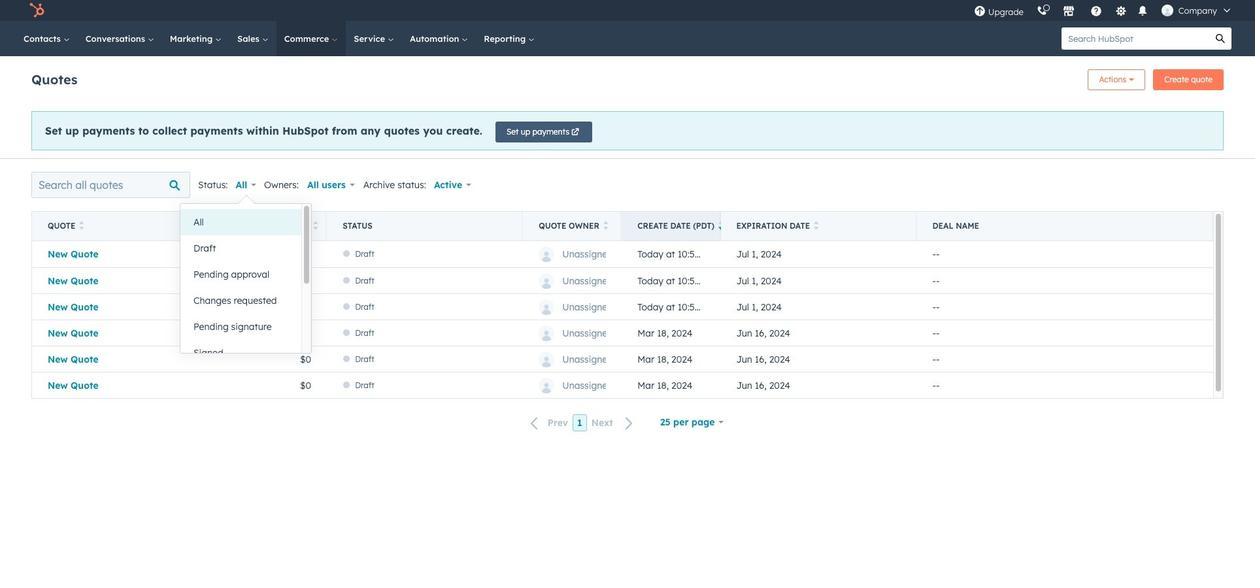 Task type: describe. For each thing, give the bounding box(es) containing it.
jacob simon image
[[1161, 5, 1173, 16]]

3 press to sort. element from the left
[[603, 221, 608, 231]]

marketplaces image
[[1063, 6, 1075, 18]]

4 press to sort. element from the left
[[814, 221, 819, 231]]

2 press to sort. element from the left
[[313, 221, 318, 231]]

1 press to sort. image from the left
[[79, 221, 84, 230]]

page section element
[[0, 56, 1255, 158]]

pagination navigation
[[523, 414, 641, 432]]

4 press to sort. image from the left
[[814, 221, 819, 230]]



Task type: locate. For each thing, give the bounding box(es) containing it.
0 horizontal spatial column header
[[327, 212, 523, 241]]

press to sort. element
[[79, 221, 84, 231], [313, 221, 318, 231], [603, 221, 608, 231], [814, 221, 819, 231]]

1 press to sort. element from the left
[[79, 221, 84, 231]]

2 column header from the left
[[917, 212, 1213, 241]]

banner inside page section element
[[31, 65, 1224, 90]]

Search HubSpot search field
[[1062, 27, 1209, 50]]

column header
[[327, 212, 523, 241], [917, 212, 1213, 241]]

Search search field
[[31, 172, 190, 198]]

press to sort. image
[[79, 221, 84, 230], [313, 221, 318, 230], [603, 221, 608, 230], [814, 221, 819, 230]]

3 press to sort. image from the left
[[603, 221, 608, 230]]

descending sort. press to sort ascending. element
[[718, 221, 723, 231]]

1 horizontal spatial column header
[[917, 212, 1213, 241]]

banner
[[31, 65, 1224, 90]]

1 column header from the left
[[327, 212, 523, 241]]

list box
[[180, 204, 311, 366]]

menu
[[967, 0, 1239, 21]]

2 press to sort. image from the left
[[313, 221, 318, 230]]

descending sort. press to sort ascending. image
[[718, 221, 723, 230]]



Task type: vqa. For each thing, say whether or not it's contained in the screenshot.
Marketplaces image
yes



